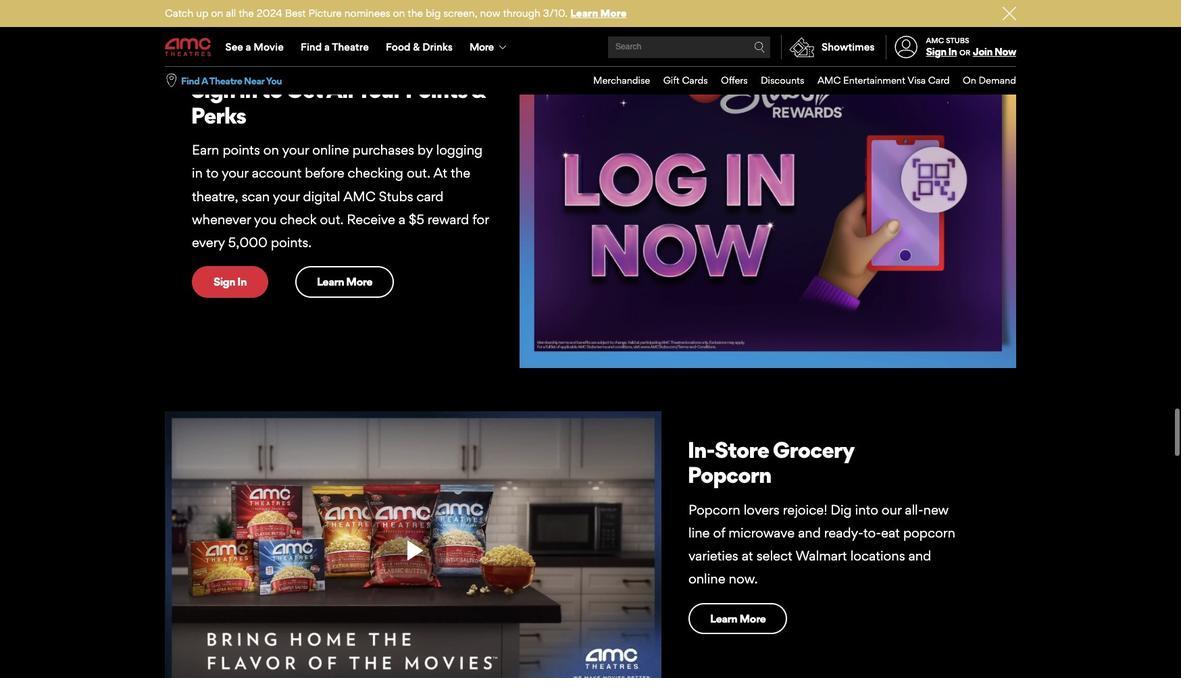Task type: vqa. For each thing, say whether or not it's contained in the screenshot.
movie poster for Anyone But You image
no



Task type: describe. For each thing, give the bounding box(es) containing it.
2 vertical spatial your
[[273, 188, 300, 205]]

popcorn lovers rejoice! dig into our all-new line of microwave and ready-to-eat popcorn varieties at select walmart locations and online now.
[[689, 502, 956, 588]]

into
[[856, 502, 879, 518]]

points
[[405, 76, 468, 104]]

0 vertical spatial out.
[[407, 165, 431, 181]]

now
[[995, 45, 1017, 58]]

1 horizontal spatial the
[[408, 7, 423, 20]]

visa
[[908, 74, 926, 86]]

0 horizontal spatial in
[[237, 275, 247, 289]]

learn for bottommost learn more link
[[710, 612, 738, 626]]

grocery
[[773, 437, 855, 464]]

drinks
[[423, 41, 453, 53]]

showtimes link
[[781, 35, 875, 59]]

in-store grocery popcorn
[[688, 437, 855, 489]]

entertainment
[[844, 74, 906, 86]]

through
[[503, 7, 541, 20]]

rejoice!
[[783, 502, 828, 518]]

more inside button
[[470, 41, 494, 53]]

check
[[280, 211, 317, 228]]

amc entertainment visa card
[[818, 74, 950, 86]]

find a theatre near you button
[[181, 74, 282, 87]]

find for find a theatre near you
[[181, 75, 200, 86]]

sign for sign in to get all your points & perks
[[191, 76, 235, 104]]

before
[[305, 165, 344, 181]]

demand
[[979, 74, 1017, 86]]

by
[[418, 142, 433, 158]]

a for theatre
[[324, 41, 330, 53]]

all-
[[905, 502, 924, 518]]

more button
[[461, 28, 518, 66]]

at
[[742, 548, 754, 565]]

earn points on your online purchases by logging in to your account before checking out. at the theatre, scan your digital amc stubs card whenever you check out. receive a $5 reward for every 5,000 points.
[[192, 142, 489, 251]]

join
[[973, 45, 993, 58]]

scan awareness image
[[520, 14, 1017, 369]]

more down now.
[[740, 612, 766, 626]]

get
[[286, 76, 323, 104]]

sign in or join amc stubs element
[[886, 28, 1017, 66]]

best
[[285, 7, 306, 20]]

catch
[[165, 7, 194, 20]]

reward
[[428, 211, 469, 228]]

0 vertical spatial learn more
[[317, 275, 373, 289]]

discounts
[[761, 74, 805, 86]]

all
[[326, 76, 353, 104]]

microwave
[[729, 525, 795, 541]]

whenever
[[192, 211, 251, 228]]

now
[[480, 7, 501, 20]]

on for purchases
[[264, 142, 279, 158]]

2024
[[257, 7, 282, 20]]

learn for middle learn more link
[[317, 275, 344, 289]]

gift
[[664, 74, 680, 86]]

eat
[[882, 525, 900, 541]]

menu containing merchandise
[[580, 67, 1017, 94]]

a
[[201, 75, 208, 86]]

near
[[244, 75, 264, 86]]

lovers
[[744, 502, 780, 518]]

online inside popcorn lovers rejoice! dig into our all-new line of microwave and ready-to-eat popcorn varieties at select walmart locations and online now.
[[689, 571, 726, 588]]

digital
[[303, 188, 340, 205]]

points
[[223, 142, 260, 158]]

all
[[226, 7, 236, 20]]

1 vertical spatial your
[[222, 165, 249, 181]]

offers
[[721, 74, 748, 86]]

3/10.
[[543, 7, 568, 20]]

or
[[960, 48, 971, 58]]

search the AMC website text field
[[614, 42, 754, 52]]

select
[[757, 548, 793, 565]]

popcorn inside in-store grocery popcorn
[[688, 462, 771, 489]]

1 horizontal spatial learn
[[571, 7, 598, 20]]

the inside earn points on your online purchases by logging in to your account before checking out. at the theatre, scan your digital amc stubs card whenever you check out. receive a $5 reward for every 5,000 points.
[[451, 165, 471, 181]]

scan
[[242, 188, 270, 205]]

cookie consent banner dialog
[[0, 642, 1182, 679]]

for
[[473, 211, 489, 228]]

food & drinks
[[386, 41, 453, 53]]

big
[[426, 7, 441, 20]]

more down the receive
[[346, 275, 373, 289]]

sign in link
[[192, 266, 268, 298]]

& inside "link"
[[413, 41, 420, 53]]

see
[[226, 41, 243, 53]]

checking
[[348, 165, 404, 181]]

submit search icon image
[[754, 42, 765, 53]]

logging
[[436, 142, 483, 158]]

popcorn inside popcorn lovers rejoice! dig into our all-new line of microwave and ready-to-eat popcorn varieties at select walmart locations and online now.
[[689, 502, 741, 518]]

members:
[[255, 54, 310, 67]]

theatre,
[[192, 188, 238, 205]]

cards
[[682, 74, 708, 86]]

menu containing more
[[165, 28, 1017, 66]]

online inside earn points on your online purchases by logging in to your account before checking out. at the theatre, scan your digital amc stubs card whenever you check out. receive a $5 reward for every 5,000 points.
[[312, 142, 349, 158]]

theatre for a
[[209, 75, 242, 86]]

at
[[434, 165, 448, 181]]

0 horizontal spatial out.
[[320, 211, 344, 228]]

0 horizontal spatial and
[[798, 525, 821, 541]]

amc for amc stubs members:
[[192, 54, 217, 67]]

in-
[[688, 437, 715, 464]]

see a movie
[[226, 41, 284, 53]]

amc stubs sign in or join now
[[926, 36, 1017, 58]]

ready-
[[825, 525, 864, 541]]

sign inside amc stubs sign in or join now
[[926, 45, 947, 58]]

receive
[[347, 211, 395, 228]]

$5
[[409, 211, 424, 228]]

offers link
[[708, 67, 748, 94]]



Task type: locate. For each thing, give the bounding box(es) containing it.
up
[[196, 7, 209, 20]]

1 horizontal spatial on
[[264, 142, 279, 158]]

sign down 'every'
[[214, 275, 235, 289]]

to up theatre,
[[206, 165, 219, 181]]

1 vertical spatial theatre
[[209, 75, 242, 86]]

stubs up or
[[946, 36, 970, 45]]

in
[[239, 76, 257, 104], [192, 165, 203, 181]]

0 horizontal spatial online
[[312, 142, 349, 158]]

stubs inside amc stubs sign in or join now
[[946, 36, 970, 45]]

0 vertical spatial learn more link
[[571, 7, 627, 20]]

menu
[[165, 28, 1017, 66], [580, 67, 1017, 94]]

the left "big"
[[408, 7, 423, 20]]

to-
[[864, 525, 882, 541]]

new
[[924, 502, 949, 518]]

points.
[[271, 235, 312, 251]]

see a movie link
[[217, 28, 292, 66]]

0 vertical spatial &
[[413, 41, 420, 53]]

learn more link down points. in the left of the page
[[295, 266, 394, 298]]

menu up merchandise link
[[165, 28, 1017, 66]]

on demand
[[963, 74, 1017, 86]]

1 horizontal spatial find
[[301, 41, 322, 53]]

merchandise
[[594, 74, 650, 86]]

1 horizontal spatial learn more
[[710, 612, 766, 626]]

5,000
[[228, 235, 268, 251]]

1 vertical spatial learn more
[[710, 612, 766, 626]]

dig
[[831, 502, 852, 518]]

1 horizontal spatial &
[[472, 76, 486, 104]]

the
[[239, 7, 254, 20], [408, 7, 423, 20], [451, 165, 471, 181]]

theatre
[[332, 41, 369, 53], [209, 75, 242, 86]]

1 vertical spatial sign
[[191, 76, 235, 104]]

sign inside sign in to get all your points & perks
[[191, 76, 235, 104]]

1 horizontal spatial out.
[[407, 165, 431, 181]]

theatre for a
[[332, 41, 369, 53]]

picture
[[309, 7, 342, 20]]

earn
[[192, 142, 219, 158]]

you
[[254, 211, 277, 228]]

0 vertical spatial and
[[798, 525, 821, 541]]

0 horizontal spatial theatre
[[209, 75, 242, 86]]

in left or
[[949, 45, 957, 58]]

amc for amc entertainment visa card
[[818, 74, 841, 86]]

to down members:
[[261, 76, 282, 104]]

varieties
[[689, 548, 739, 565]]

your
[[357, 76, 401, 104]]

sign in
[[214, 275, 247, 289]]

to inside sign in to get all your points & perks
[[261, 76, 282, 104]]

1 vertical spatial learn
[[317, 275, 344, 289]]

theatre right a
[[209, 75, 242, 86]]

on
[[211, 7, 223, 20], [393, 7, 405, 20], [264, 142, 279, 158]]

sign in button
[[926, 45, 957, 58]]

1 vertical spatial stubs
[[379, 188, 413, 205]]

to inside earn points on your online purchases by logging in to your account before checking out. at the theatre, scan your digital amc stubs card whenever you check out. receive a $5 reward for every 5,000 points.
[[206, 165, 219, 181]]

0 horizontal spatial &
[[413, 41, 420, 53]]

& inside sign in to get all your points & perks
[[472, 76, 486, 104]]

more
[[601, 7, 627, 20], [470, 41, 494, 53], [346, 275, 373, 289], [740, 612, 766, 626]]

menu down showtimes image
[[580, 67, 1017, 94]]

find left a
[[181, 75, 200, 86]]

& right food
[[413, 41, 420, 53]]

user profile image
[[888, 36, 926, 59]]

and
[[798, 525, 821, 541], [909, 548, 932, 565]]

learn more
[[317, 275, 373, 289], [710, 612, 766, 626]]

0 horizontal spatial in
[[192, 165, 203, 181]]

find
[[301, 41, 322, 53], [181, 75, 200, 86]]

0 vertical spatial online
[[312, 142, 349, 158]]

2 horizontal spatial the
[[451, 165, 471, 181]]

stubs inside earn points on your online purchases by logging in to your account before checking out. at the theatre, scan your digital amc stubs card whenever you check out. receive a $5 reward for every 5,000 points.
[[379, 188, 413, 205]]

amc inside amc stubs sign in or join now
[[926, 36, 945, 45]]

more down now
[[470, 41, 494, 53]]

stubs
[[946, 36, 970, 45], [379, 188, 413, 205]]

1 vertical spatial in
[[237, 275, 247, 289]]

0 vertical spatial find
[[301, 41, 322, 53]]

0 vertical spatial in
[[239, 76, 257, 104]]

find a theatre link
[[292, 28, 377, 66]]

amc for amc stubs sign in or join now
[[926, 36, 945, 45]]

out. down digital
[[320, 211, 344, 228]]

discounts link
[[748, 67, 805, 94]]

& right points
[[472, 76, 486, 104]]

0 vertical spatial in
[[949, 45, 957, 58]]

in inside amc stubs sign in or join now
[[949, 45, 957, 58]]

amc
[[926, 36, 945, 45], [192, 54, 217, 67], [818, 74, 841, 86], [344, 188, 376, 205]]

sign inside sign in link
[[214, 275, 235, 289]]

1 vertical spatial &
[[472, 76, 486, 104]]

&
[[413, 41, 420, 53], [472, 76, 486, 104]]

popcorn
[[688, 462, 771, 489], [689, 502, 741, 518]]

1 horizontal spatial to
[[261, 76, 282, 104]]

sign
[[926, 45, 947, 58], [191, 76, 235, 104], [214, 275, 235, 289]]

card
[[929, 74, 950, 86]]

theatre down nominees
[[332, 41, 369, 53]]

and down popcorn
[[909, 548, 932, 565]]

1 vertical spatial out.
[[320, 211, 344, 228]]

in down the 5,000
[[237, 275, 247, 289]]

0 vertical spatial learn
[[571, 7, 598, 20]]

0 vertical spatial your
[[282, 142, 309, 158]]

perks
[[191, 102, 246, 129]]

0 horizontal spatial find
[[181, 75, 200, 86]]

0 horizontal spatial to
[[206, 165, 219, 181]]

showtimes
[[822, 41, 875, 53]]

online down varieties
[[689, 571, 726, 588]]

on inside earn points on your online purchases by logging in to your account before checking out. at the theatre, scan your digital amc stubs card whenever you check out. receive a $5 reward for every 5,000 points.
[[264, 142, 279, 158]]

0 vertical spatial theatre
[[332, 41, 369, 53]]

amc up sign in 'button'
[[926, 36, 945, 45]]

2 horizontal spatial a
[[399, 211, 406, 228]]

on
[[963, 74, 977, 86]]

now.
[[729, 571, 758, 588]]

2 horizontal spatial on
[[393, 7, 405, 20]]

in inside sign in to get all your points & perks
[[239, 76, 257, 104]]

catch up on all the 2024 best picture nominees on the big screen, now through 3/10. learn more
[[165, 7, 627, 20]]

sign for sign in
[[214, 275, 235, 289]]

learn
[[571, 7, 598, 20], [317, 275, 344, 289], [710, 612, 738, 626]]

to
[[261, 76, 282, 104], [206, 165, 219, 181]]

amc down "showtimes" link at the top of the page
[[818, 74, 841, 86]]

of
[[714, 525, 726, 541]]

1 vertical spatial online
[[689, 571, 726, 588]]

on for 2024
[[211, 7, 223, 20]]

0 horizontal spatial on
[[211, 7, 223, 20]]

you
[[266, 75, 282, 86]]

showtimes image
[[782, 35, 822, 59]]

store
[[715, 437, 769, 464]]

1 vertical spatial and
[[909, 548, 932, 565]]

amc inside earn points on your online purchases by logging in to your account before checking out. at the theatre, scan your digital amc stubs card whenever you check out. receive a $5 reward for every 5,000 points.
[[344, 188, 376, 205]]

0 vertical spatial popcorn
[[688, 462, 771, 489]]

a inside earn points on your online purchases by logging in to your account before checking out. at the theatre, scan your digital amc stubs card whenever you check out. receive a $5 reward for every 5,000 points.
[[399, 211, 406, 228]]

0 horizontal spatial learn
[[317, 275, 344, 289]]

learn more link right 3/10.
[[571, 7, 627, 20]]

the right all
[[239, 7, 254, 20]]

amc stubs members:
[[192, 54, 310, 67]]

a for movie
[[246, 41, 251, 53]]

your down "points"
[[222, 165, 249, 181]]

2 vertical spatial learn more link
[[689, 603, 788, 635]]

2 horizontal spatial learn more link
[[689, 603, 788, 635]]

theatre inside button
[[209, 75, 242, 86]]

on right nominees
[[393, 7, 405, 20]]

your down account
[[273, 188, 300, 205]]

1 vertical spatial popcorn
[[689, 502, 741, 518]]

1 horizontal spatial in
[[239, 76, 257, 104]]

sign in to get all your points & perks
[[191, 76, 486, 129]]

sign up the card
[[926, 45, 947, 58]]

amc up a
[[192, 54, 217, 67]]

purchases
[[353, 142, 414, 158]]

amc inside "amc entertainment visa card" link
[[818, 74, 841, 86]]

sign down stubs
[[191, 76, 235, 104]]

a up amc stubs members:
[[246, 41, 251, 53]]

in
[[949, 45, 957, 58], [237, 275, 247, 289]]

1 vertical spatial in
[[192, 165, 203, 181]]

movie
[[254, 41, 284, 53]]

2 vertical spatial learn
[[710, 612, 738, 626]]

find inside button
[[181, 75, 200, 86]]

the right the at
[[451, 165, 471, 181]]

line
[[689, 525, 710, 541]]

join now button
[[973, 45, 1017, 58]]

on left all
[[211, 7, 223, 20]]

online
[[312, 142, 349, 158], [689, 571, 726, 588]]

our
[[882, 502, 902, 518]]

a down picture
[[324, 41, 330, 53]]

learn more link down now.
[[689, 603, 788, 635]]

0 horizontal spatial stubs
[[379, 188, 413, 205]]

on up account
[[264, 142, 279, 158]]

popcorn
[[904, 525, 956, 541]]

1 horizontal spatial and
[[909, 548, 932, 565]]

food & drinks link
[[377, 28, 461, 66]]

1 horizontal spatial theatre
[[332, 41, 369, 53]]

0 horizontal spatial the
[[239, 7, 254, 20]]

1 horizontal spatial stubs
[[946, 36, 970, 45]]

1 horizontal spatial in
[[949, 45, 957, 58]]

0 vertical spatial sign
[[926, 45, 947, 58]]

popcorn up of on the right
[[689, 502, 741, 518]]

2 horizontal spatial learn
[[710, 612, 738, 626]]

0 vertical spatial to
[[261, 76, 282, 104]]

a
[[246, 41, 251, 53], [324, 41, 330, 53], [399, 211, 406, 228]]

0 horizontal spatial a
[[246, 41, 251, 53]]

0 horizontal spatial learn more link
[[295, 266, 394, 298]]

nominees
[[345, 7, 390, 20]]

a left $5 at left
[[399, 211, 406, 228]]

in inside earn points on your online purchases by logging in to your account before checking out. at the theatre, scan your digital amc stubs card whenever you check out. receive a $5 reward for every 5,000 points.
[[192, 165, 203, 181]]

more right 3/10.
[[601, 7, 627, 20]]

every
[[192, 235, 225, 251]]

gift cards link
[[650, 67, 708, 94]]

food
[[386, 41, 411, 53]]

amc logo image
[[165, 38, 212, 57], [165, 38, 212, 57]]

1 horizontal spatial online
[[689, 571, 726, 588]]

in down earn
[[192, 165, 203, 181]]

screen,
[[444, 7, 478, 20]]

0 horizontal spatial learn more
[[317, 275, 373, 289]]

amc up the receive
[[344, 188, 376, 205]]

gift cards
[[664, 74, 708, 86]]

0 vertical spatial menu
[[165, 28, 1017, 66]]

amc entertainment visa card link
[[805, 67, 950, 94]]

walmart
[[796, 548, 847, 565]]

merchandise link
[[580, 67, 650, 94]]

stubs up $5 at left
[[379, 188, 413, 205]]

1 horizontal spatial learn more link
[[571, 7, 627, 20]]

your up account
[[282, 142, 309, 158]]

online up before
[[312, 142, 349, 158]]

find up members:
[[301, 41, 322, 53]]

card
[[417, 188, 444, 205]]

in left you
[[239, 76, 257, 104]]

and down rejoice!
[[798, 525, 821, 541]]

find a theatre
[[301, 41, 369, 53]]

find for find a theatre
[[301, 41, 322, 53]]

out. left the at
[[407, 165, 431, 181]]

1 vertical spatial learn more link
[[295, 266, 394, 298]]

1 horizontal spatial a
[[324, 41, 330, 53]]

stubs
[[220, 54, 253, 67]]

popcorn up the lovers
[[688, 462, 771, 489]]

1 vertical spatial to
[[206, 165, 219, 181]]

0 vertical spatial stubs
[[946, 36, 970, 45]]

find a theatre near you
[[181, 75, 282, 86]]

find inside menu
[[301, 41, 322, 53]]

1 vertical spatial menu
[[580, 67, 1017, 94]]

2 vertical spatial sign
[[214, 275, 235, 289]]

1 vertical spatial find
[[181, 75, 200, 86]]



